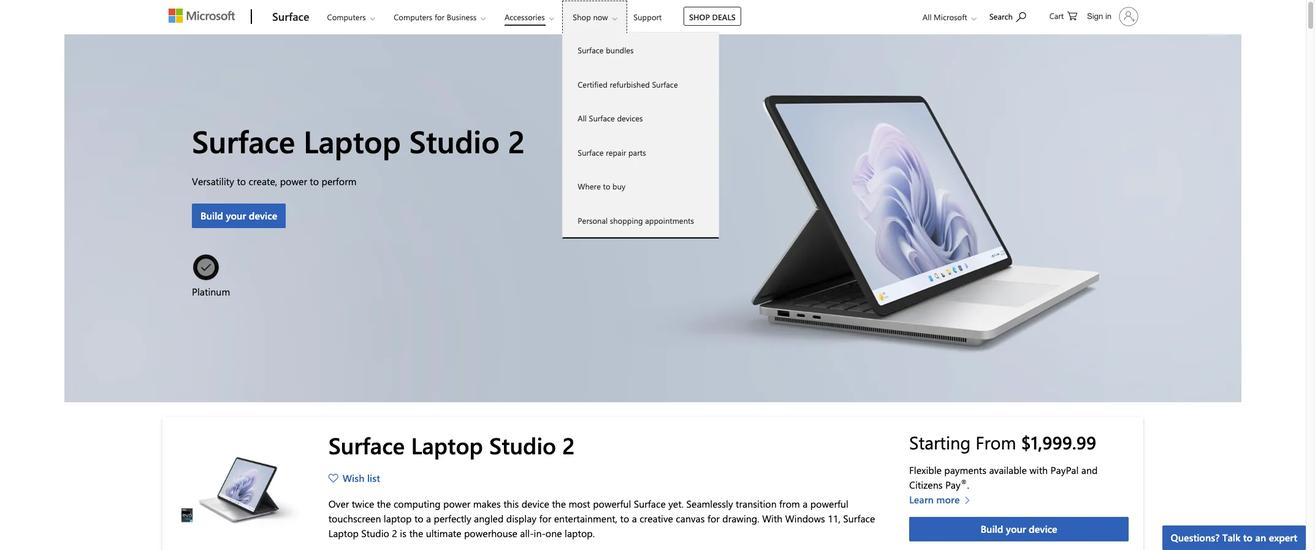 Task type: vqa. For each thing, say whether or not it's contained in the screenshot.
Defender inside the Dropdown Button
no



Task type: locate. For each thing, give the bounding box(es) containing it.
0 vertical spatial laptop
[[304, 120, 401, 161]]

display
[[506, 512, 537, 525]]

0 horizontal spatial 2
[[392, 527, 397, 540]]

deals
[[712, 12, 736, 22]]

0 vertical spatial device
[[249, 209, 277, 222]]

questions? talk to an expert
[[1171, 531, 1298, 544]]

perform
[[322, 175, 357, 188]]

all inside dropdown button
[[923, 12, 932, 22]]

build your device link down flexible payments available with paypal and citizens pay
[[909, 517, 1129, 541]]

your down flexible payments available with paypal and citizens pay
[[1006, 522, 1026, 535]]

0 vertical spatial build
[[201, 209, 223, 222]]

1 vertical spatial power
[[443, 498, 471, 510]]

all for all microsoft
[[923, 12, 932, 22]]

the right is
[[409, 527, 423, 540]]

flexible
[[909, 464, 942, 476]]

laptop.
[[565, 527, 595, 540]]

cart link
[[1050, 1, 1078, 30]]

appointments
[[645, 215, 694, 225]]

where to buy link
[[563, 169, 719, 203]]

for down seamlessly
[[708, 512, 720, 525]]

power
[[280, 175, 307, 188], [443, 498, 471, 510]]

for up in-
[[539, 512, 552, 525]]

all
[[923, 12, 932, 22], [578, 113, 587, 123]]

for left business
[[435, 12, 445, 22]]

a left the creative
[[632, 512, 637, 525]]

learn more link
[[909, 492, 977, 507]]

microsoft image
[[169, 9, 235, 23]]

0 horizontal spatial power
[[280, 175, 307, 188]]

the up 'laptop'
[[377, 498, 391, 510]]

questions? talk to an expert button
[[1163, 526, 1306, 550]]

device
[[249, 209, 277, 222], [522, 498, 549, 510], [1029, 522, 1058, 535]]

0 vertical spatial build your device link
[[192, 204, 286, 228]]

0 vertical spatial your
[[226, 209, 246, 222]]

with
[[1030, 464, 1048, 476]]

from
[[976, 431, 1017, 454]]

surface inside the certified refurbished surface link
[[652, 79, 678, 89]]

talk
[[1223, 531, 1241, 544]]

shop deals
[[689, 12, 736, 22]]

0 horizontal spatial powerful
[[593, 498, 631, 510]]

starting from $1,999.99
[[909, 431, 1097, 454]]

the left most
[[552, 498, 566, 510]]

device up display
[[522, 498, 549, 510]]

0 horizontal spatial computers
[[327, 12, 366, 22]]

all microsoft button
[[913, 1, 983, 33]]

surface inside surface link
[[272, 9, 309, 24]]

creative
[[640, 512, 673, 525]]

build down versatility
[[201, 209, 223, 222]]

surface inside the all surface devices link
[[589, 113, 615, 123]]

2 computers from the left
[[394, 12, 433, 22]]

bundles
[[606, 45, 634, 55]]

device down create,
[[249, 209, 277, 222]]

surface bundles
[[578, 45, 634, 55]]

makes
[[473, 498, 501, 510]]

computing
[[394, 498, 441, 510]]

all microsoft
[[923, 12, 968, 22]]

1 horizontal spatial build
[[981, 522, 1004, 535]]

device down with
[[1029, 522, 1058, 535]]

buy
[[613, 181, 626, 191]]

2 horizontal spatial for
[[708, 512, 720, 525]]

1 vertical spatial studio
[[489, 430, 556, 460]]

and
[[1082, 464, 1098, 476]]

power right create,
[[280, 175, 307, 188]]

questions?
[[1171, 531, 1220, 544]]

certified
[[578, 79, 608, 89]]

computers
[[327, 12, 366, 22], [394, 12, 433, 22]]

0 horizontal spatial for
[[435, 12, 445, 22]]

1 vertical spatial all
[[578, 113, 587, 123]]

® . learn more
[[909, 477, 970, 506]]

device for surface laptop studio 2
[[249, 209, 277, 222]]

surface laptop studio 2 for a surface laptop studio 2 in platinum. image
[[192, 120, 525, 161]]

0 vertical spatial surface laptop studio 2
[[192, 120, 525, 161]]

support link
[[628, 1, 668, 30]]

certified refurbished surface link
[[563, 67, 719, 101]]

repair
[[606, 147, 626, 157]]

0 vertical spatial 2
[[508, 120, 525, 161]]

0 horizontal spatial build your device
[[201, 209, 277, 222]]

2 vertical spatial 2
[[392, 527, 397, 540]]

computers for business button
[[383, 1, 496, 33]]

to
[[237, 175, 246, 188], [310, 175, 319, 188], [603, 181, 611, 191], [415, 512, 424, 525], [620, 512, 629, 525], [1244, 531, 1253, 544]]

0 vertical spatial all
[[923, 12, 932, 22]]

one
[[546, 527, 562, 540]]

build your device link down create,
[[192, 204, 286, 228]]

build your device link for starting from
[[909, 517, 1129, 541]]

computers inside 'computers for business' dropdown button
[[394, 12, 433, 22]]

twice
[[352, 498, 374, 510]]

0 horizontal spatial build
[[201, 209, 223, 222]]

a surface laptop studio 2 in stage mode. image
[[182, 432, 304, 550]]

Search search field
[[984, 2, 1039, 29]]

parts
[[629, 147, 646, 157]]

laptop for a surface laptop studio 2 in stage mode. image
[[411, 430, 483, 460]]

computers inside "computers" dropdown button
[[327, 12, 366, 22]]

surface repair parts link
[[563, 135, 719, 169]]

sign in
[[1088, 12, 1112, 21]]

1 vertical spatial build
[[981, 522, 1004, 535]]

1 vertical spatial build your device
[[981, 522, 1058, 535]]

1 horizontal spatial your
[[1006, 522, 1026, 535]]

11,
[[828, 512, 841, 525]]

create,
[[249, 175, 277, 188]]

computers for computers
[[327, 12, 366, 22]]

2 vertical spatial studio
[[361, 527, 389, 540]]

0 vertical spatial build your device
[[201, 209, 277, 222]]

platinum
[[192, 285, 230, 298]]

2 vertical spatial laptop
[[329, 527, 359, 540]]

0 vertical spatial studio
[[409, 120, 500, 161]]

1 vertical spatial device
[[522, 498, 549, 510]]

1 horizontal spatial build your device
[[981, 522, 1058, 535]]

studio for a surface laptop studio 2 in stage mode. image
[[489, 430, 556, 460]]

all surface devices link
[[563, 101, 719, 135]]

1 horizontal spatial power
[[443, 498, 471, 510]]

2 vertical spatial device
[[1029, 522, 1058, 535]]

2 horizontal spatial device
[[1029, 522, 1058, 535]]

your down versatility
[[226, 209, 246, 222]]

computers right surface link
[[327, 12, 366, 22]]

is
[[400, 527, 407, 540]]

1 horizontal spatial powerful
[[811, 498, 849, 510]]

microsoft
[[934, 12, 968, 22]]

your
[[226, 209, 246, 222], [1006, 522, 1026, 535]]

surface right refurbished
[[652, 79, 678, 89]]

1 vertical spatial laptop
[[411, 430, 483, 460]]

build down flexible payments available with paypal and citizens pay
[[981, 522, 1004, 535]]

2 for a surface laptop studio 2 in stage mode. image
[[563, 430, 575, 460]]

1 vertical spatial 2
[[563, 430, 575, 460]]

for
[[435, 12, 445, 22], [539, 512, 552, 525], [708, 512, 720, 525]]

1 horizontal spatial device
[[522, 498, 549, 510]]

1 horizontal spatial build your device link
[[909, 517, 1129, 541]]

this
[[504, 498, 519, 510]]

powerful up entertainment,
[[593, 498, 631, 510]]

wish list button
[[329, 471, 384, 486]]

1 vertical spatial surface laptop studio 2
[[329, 430, 575, 460]]

surface laptop studio 2
[[192, 120, 525, 161], [329, 430, 575, 460]]

1 vertical spatial build your device link
[[909, 517, 1129, 541]]

0 horizontal spatial your
[[226, 209, 246, 222]]

surface left bundles
[[578, 45, 604, 55]]

a up windows
[[803, 498, 808, 510]]

all down certified
[[578, 113, 587, 123]]

build your device down flexible payments available with paypal and citizens pay
[[981, 522, 1058, 535]]

power inside "over twice the computing power makes this device the most powerful surface yet. seamlessly transition from a powerful touchscreen laptop to a perfectly angled display for entertainment, to a creative canvas for drawing. with windows 11, surface laptop studio 2 is the ultimate powerhouse all-in-one laptop."
[[443, 498, 471, 510]]

surface left "computers" dropdown button
[[272, 9, 309, 24]]

power up perfectly
[[443, 498, 471, 510]]

surface bundles link
[[563, 33, 719, 67]]

a down computing
[[426, 512, 431, 525]]

computers left business
[[394, 12, 433, 22]]

surface inside surface bundles link
[[578, 45, 604, 55]]

seamlessly
[[687, 498, 733, 510]]

powerful
[[593, 498, 631, 510], [811, 498, 849, 510]]

learn
[[909, 493, 934, 506]]

personal shopping appointments
[[578, 215, 694, 225]]

1 horizontal spatial 2
[[508, 120, 525, 161]]

build your device for starting from
[[981, 522, 1058, 535]]

0 horizontal spatial device
[[249, 209, 277, 222]]

now
[[593, 12, 608, 22]]

2 horizontal spatial 2
[[563, 430, 575, 460]]

powerful up 11,
[[811, 498, 849, 510]]

build for starting from
[[981, 522, 1004, 535]]

surface
[[272, 9, 309, 24], [578, 45, 604, 55], [652, 79, 678, 89], [589, 113, 615, 123], [192, 120, 295, 161], [578, 147, 604, 157], [329, 430, 405, 460], [634, 498, 666, 510], [843, 512, 875, 525]]

build your device down create,
[[201, 209, 277, 222]]

1 vertical spatial your
[[1006, 522, 1026, 535]]

0 horizontal spatial the
[[377, 498, 391, 510]]

to left an
[[1244, 531, 1253, 544]]

computers for computers for business
[[394, 12, 433, 22]]

surface left devices
[[589, 113, 615, 123]]

computers button
[[317, 1, 385, 33]]

device inside "over twice the computing power makes this device the most powerful surface yet. seamlessly transition from a powerful touchscreen laptop to a perfectly angled display for entertainment, to a creative canvas for drawing. with windows 11, surface laptop studio 2 is the ultimate powerhouse all-in-one laptop."
[[522, 498, 549, 510]]

2
[[508, 120, 525, 161], [563, 430, 575, 460], [392, 527, 397, 540]]

computers for business
[[394, 12, 477, 22]]

1 horizontal spatial all
[[923, 12, 932, 22]]

1 horizontal spatial computers
[[394, 12, 433, 22]]

0 horizontal spatial all
[[578, 113, 587, 123]]

2 horizontal spatial a
[[803, 498, 808, 510]]

0 horizontal spatial build your device link
[[192, 204, 286, 228]]

the
[[377, 498, 391, 510], [552, 498, 566, 510], [409, 527, 423, 540]]

build
[[201, 209, 223, 222], [981, 522, 1004, 535]]

1 computers from the left
[[327, 12, 366, 22]]

shopping
[[610, 215, 643, 225]]

personal
[[578, 215, 608, 225]]

sign in link
[[1080, 2, 1144, 31]]

all left microsoft
[[923, 12, 932, 22]]



Task type: describe. For each thing, give the bounding box(es) containing it.
surface right 11,
[[843, 512, 875, 525]]

surface repair parts
[[578, 147, 646, 157]]

drawing.
[[723, 512, 760, 525]]

payments
[[945, 464, 987, 476]]

most
[[569, 498, 590, 510]]

1 horizontal spatial the
[[409, 527, 423, 540]]

versatility
[[192, 175, 234, 188]]

entertainment,
[[554, 512, 618, 525]]

0 vertical spatial power
[[280, 175, 307, 188]]

in
[[1106, 12, 1112, 21]]

studio inside "over twice the computing power makes this device the most powerful surface yet. seamlessly transition from a powerful touchscreen laptop to a perfectly angled display for entertainment, to a creative canvas for drawing. with windows 11, surface laptop studio 2 is the ultimate powerhouse all-in-one laptop."
[[361, 527, 389, 540]]

personal shopping appointments link
[[563, 203, 719, 237]]

laptop
[[384, 512, 412, 525]]

expert
[[1269, 531, 1298, 544]]

build your device link for surface laptop studio 2
[[192, 204, 286, 228]]

surface laptop studio 2 for a surface laptop studio 2 in stage mode. image
[[329, 430, 575, 460]]

to left buy
[[603, 181, 611, 191]]

sign
[[1088, 12, 1103, 21]]

available
[[989, 464, 1027, 476]]

flexible payments available with paypal and citizens pay
[[909, 464, 1098, 491]]

citizens
[[909, 478, 943, 491]]

shop now
[[573, 12, 608, 22]]

from
[[780, 498, 800, 510]]

all surface devices
[[578, 113, 643, 123]]

to left create,
[[237, 175, 246, 188]]

transition
[[736, 498, 777, 510]]

devices
[[617, 113, 643, 123]]

1 powerful from the left
[[593, 498, 631, 510]]

certified refurbished surface
[[578, 79, 678, 89]]

shop
[[689, 12, 710, 22]]

pay
[[946, 478, 961, 491]]

powerhouse
[[464, 527, 518, 540]]

over twice the computing power makes this device the most powerful surface yet. seamlessly transition from a powerful touchscreen laptop to a perfectly angled display for entertainment, to a creative canvas for drawing. with windows 11, surface laptop studio 2 is the ultimate powerhouse all-in-one laptop.
[[329, 498, 875, 540]]

wish list
[[343, 472, 380, 485]]

2 for a surface laptop studio 2 in platinum. image
[[508, 120, 525, 161]]

angled
[[474, 512, 504, 525]]

.
[[967, 478, 970, 491]]

versatility to create, power to perform
[[192, 175, 357, 188]]

device for starting from
[[1029, 522, 1058, 535]]

laptop inside "over twice the computing power makes this device the most powerful surface yet. seamlessly transition from a powerful touchscreen laptop to a perfectly angled display for entertainment, to a creative canvas for drawing. with windows 11, surface laptop studio 2 is the ultimate powerhouse all-in-one laptop."
[[329, 527, 359, 540]]

over
[[329, 498, 349, 510]]

shop
[[573, 12, 591, 22]]

paypal
[[1051, 464, 1079, 476]]

1 horizontal spatial a
[[632, 512, 637, 525]]

yet.
[[669, 498, 684, 510]]

build for surface laptop studio 2
[[201, 209, 223, 222]]

search
[[990, 11, 1013, 21]]

studio for a surface laptop studio 2 in platinum. image
[[409, 120, 500, 161]]

a surface laptop studio 2 in platinum. image
[[64, 34, 1242, 402]]

windows
[[785, 512, 825, 525]]

2 horizontal spatial the
[[552, 498, 566, 510]]

for inside dropdown button
[[435, 12, 445, 22]]

wish
[[343, 472, 365, 485]]

surface up wish list
[[329, 430, 405, 460]]

2 inside "over twice the computing power makes this device the most powerful surface yet. seamlessly transition from a powerful touchscreen laptop to a perfectly angled display for entertainment, to a creative canvas for drawing. with windows 11, surface laptop studio 2 is the ultimate powerhouse all-in-one laptop."
[[392, 527, 397, 540]]

cart
[[1050, 10, 1064, 21]]

perfectly
[[434, 512, 471, 525]]

1 horizontal spatial for
[[539, 512, 552, 525]]

shop deals link
[[684, 7, 741, 26]]

0 horizontal spatial a
[[426, 512, 431, 525]]

shop now button
[[563, 1, 627, 33]]

surface up create,
[[192, 120, 295, 161]]

to inside dropdown button
[[1244, 531, 1253, 544]]

where
[[578, 181, 601, 191]]

surface left repair
[[578, 147, 604, 157]]

an
[[1256, 531, 1267, 544]]

build your device for surface laptop studio 2
[[201, 209, 277, 222]]

surface link
[[266, 1, 316, 34]]

canvas
[[676, 512, 705, 525]]

2 powerful from the left
[[811, 498, 849, 510]]

in-
[[534, 527, 546, 540]]

to down computing
[[415, 512, 424, 525]]

®
[[961, 477, 967, 487]]

list
[[367, 472, 380, 485]]

search button
[[984, 2, 1032, 29]]

with
[[762, 512, 783, 525]]

your for surface laptop studio 2
[[226, 209, 246, 222]]

to left perform
[[310, 175, 319, 188]]

surface up the creative
[[634, 498, 666, 510]]

accessories button
[[494, 1, 564, 33]]

business
[[447, 12, 477, 22]]

laptop for a surface laptop studio 2 in platinum. image
[[304, 120, 401, 161]]

your for starting from
[[1006, 522, 1026, 535]]

all for all surface devices
[[578, 113, 587, 123]]

refurbished
[[610, 79, 650, 89]]

touchscreen
[[329, 512, 381, 525]]

ultimate
[[426, 527, 462, 540]]

support
[[634, 12, 662, 22]]

to left the creative
[[620, 512, 629, 525]]



